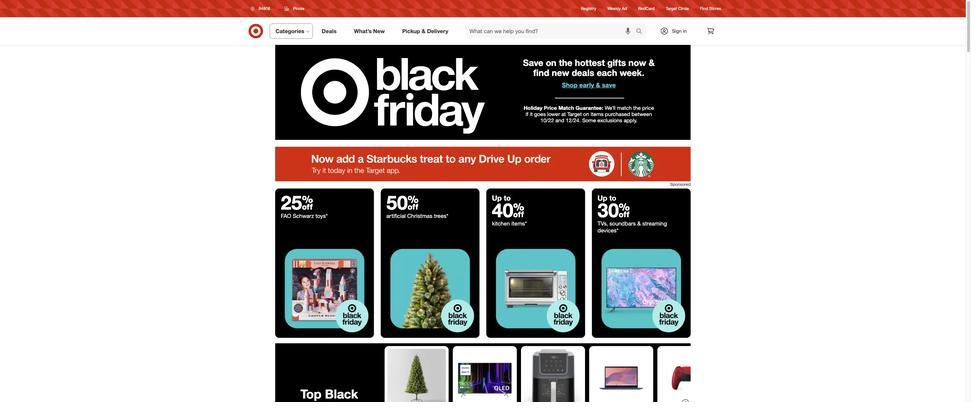 Task type: locate. For each thing, give the bounding box(es) containing it.
to
[[504, 194, 511, 203], [609, 194, 616, 203]]

goes
[[534, 111, 546, 118]]

match
[[558, 105, 574, 111]]

0 vertical spatial the
[[559, 58, 572, 68]]

0 vertical spatial on
[[546, 58, 556, 68]]

target black friday image for kitchen items*
[[486, 240, 585, 339]]

94806
[[259, 6, 270, 11]]

target black friday image for tvs, soundbars & streaming devices*
[[592, 240, 691, 339]]

on inside the we'll match the price if it goes lower at target on items purchased between 10/22 and 12/24. some exclusions apply.
[[583, 111, 589, 118]]

christmas
[[407, 213, 432, 220]]

categories link
[[270, 24, 313, 39]]

ad
[[622, 6, 627, 11]]

25
[[281, 191, 313, 215]]

0 horizontal spatial to
[[504, 194, 511, 203]]

0 horizontal spatial up
[[492, 194, 502, 203]]

up to up tvs,
[[598, 194, 616, 203]]

1 horizontal spatial the
[[633, 105, 641, 111]]

sponsored
[[670, 182, 691, 187]]

1 up from the left
[[492, 194, 502, 203]]

up to up the kitchen
[[492, 194, 511, 203]]

1 to from the left
[[504, 194, 511, 203]]

1 target black friday image from the left
[[275, 240, 374, 339]]

search
[[633, 28, 649, 35]]

target inside the we'll match the price if it goes lower at target on items purchased between 10/22 and 12/24. some exclusions apply.
[[567, 111, 582, 118]]

1 vertical spatial the
[[633, 105, 641, 111]]

on inside save on the hottest gifts now & find new deals each week.
[[546, 58, 556, 68]]

artificial
[[386, 213, 406, 220]]

1 up to from the left
[[492, 194, 511, 203]]

30
[[598, 199, 630, 222]]

& right the pickup
[[422, 28, 425, 34]]

0 horizontal spatial the
[[559, 58, 572, 68]]

circle
[[678, 6, 689, 11]]

delivery
[[427, 28, 448, 34]]

What can we help you find? suggestions appear below search field
[[465, 24, 638, 39]]

the left price
[[633, 105, 641, 111]]

& inside save on the hottest gifts now & find new deals each week.
[[649, 58, 655, 68]]

weekly ad
[[607, 6, 627, 11]]

between
[[632, 111, 652, 118]]

12/24.
[[566, 117, 581, 124]]

sign in link
[[654, 24, 698, 39]]

&
[[422, 28, 425, 34], [649, 58, 655, 68], [596, 81, 600, 89], [637, 221, 641, 227]]

1 horizontal spatial up to
[[598, 194, 616, 203]]

1 horizontal spatial on
[[583, 111, 589, 118]]

items
[[591, 111, 604, 118]]

sur la table kitchen essentials 5qt air fryer image
[[524, 350, 582, 403]]

0 vertical spatial target
[[666, 6, 677, 11]]

the
[[559, 58, 572, 68], [633, 105, 641, 111]]

1 horizontal spatial to
[[609, 194, 616, 203]]

target left circle at the top right of page
[[666, 6, 677, 11]]

on
[[546, 58, 556, 68], [583, 111, 589, 118]]

holiday price match guarantee:
[[524, 105, 603, 111]]

7.5' pre-lit led alberta spruce artificial christmas tree warm white lights - wondershop™ image
[[387, 350, 446, 403]]

kitchen items*
[[492, 221, 527, 227]]

2 target black friday image from the left
[[381, 240, 479, 339]]

deals
[[572, 67, 594, 78]]

1 horizontal spatial target
[[666, 6, 677, 11]]

on right 'save' on the right top of the page
[[546, 58, 556, 68]]

target black friday image
[[275, 240, 374, 339], [381, 240, 479, 339], [486, 240, 585, 339], [592, 240, 691, 339]]

we'll
[[605, 105, 616, 111]]

trees*
[[434, 213, 448, 220]]

the up shop
[[559, 58, 572, 68]]

to up kitchen items*
[[504, 194, 511, 203]]

& left streaming
[[637, 221, 641, 227]]

1 vertical spatial on
[[583, 111, 589, 118]]

2 to from the left
[[609, 194, 616, 203]]

to for 30
[[609, 194, 616, 203]]

advertisement region
[[275, 147, 691, 182]]

0 horizontal spatial target
[[567, 111, 582, 118]]

target right the 'at'
[[567, 111, 582, 118]]

up
[[492, 194, 502, 203], [598, 194, 607, 203]]

we'll match the price if it goes lower at target on items purchased between 10/22 and 12/24. some exclusions apply.
[[526, 105, 654, 124]]

philips 50" 4k qled roku smart tv - 50pul7973/f7 - special purchase image
[[456, 350, 514, 403]]

3 target black friday image from the left
[[486, 240, 585, 339]]

0 horizontal spatial on
[[546, 58, 556, 68]]

& right now
[[649, 58, 655, 68]]

soundbars
[[609, 221, 636, 227]]

pickup
[[402, 28, 420, 34]]

shop
[[562, 81, 578, 89]]

the inside the we'll match the price if it goes lower at target on items purchased between 10/22 and 12/24. some exclusions apply.
[[633, 105, 641, 111]]

up up tvs,
[[598, 194, 607, 203]]

& inside tvs, soundbars & streaming devices*
[[637, 221, 641, 227]]

new
[[552, 67, 569, 78]]

what's new link
[[348, 24, 393, 39]]

schwarz
[[293, 213, 314, 220]]

week.
[[620, 67, 644, 78]]

stores
[[709, 6, 721, 11]]

50 artificial christmas trees*
[[386, 191, 448, 220]]

the inside save on the hottest gifts now & find new deals each week.
[[559, 58, 572, 68]]

pickup & delivery link
[[396, 24, 457, 39]]

4 target black friday image from the left
[[592, 240, 691, 339]]

each
[[597, 67, 617, 78]]

in
[[683, 28, 687, 34]]

1 horizontal spatial up
[[598, 194, 607, 203]]

1 vertical spatial target
[[567, 111, 582, 118]]

fao
[[281, 213, 291, 220]]

target circle link
[[666, 6, 689, 12]]

94806 button
[[246, 2, 277, 15]]

0 horizontal spatial up to
[[492, 194, 511, 203]]

up to
[[492, 194, 511, 203], [598, 194, 616, 203]]

kitchen
[[492, 221, 510, 227]]

save
[[523, 58, 543, 68]]

target
[[666, 6, 677, 11], [567, 111, 582, 118]]

price
[[642, 105, 654, 111]]

match
[[617, 105, 632, 111]]

up up the kitchen
[[492, 194, 502, 203]]

on left 'items' at the top right of the page
[[583, 111, 589, 118]]

2 up from the left
[[598, 194, 607, 203]]

and
[[555, 117, 564, 124]]

picks
[[333, 402, 365, 403]]

target circle
[[666, 6, 689, 11]]

to up soundbars
[[609, 194, 616, 203]]

2 up to from the left
[[598, 194, 616, 203]]



Task type: describe. For each thing, give the bounding box(es) containing it.
shop early & save
[[562, 81, 616, 89]]

up for 40
[[492, 194, 502, 203]]

sign in
[[672, 28, 687, 34]]

save on the hottest gifts now & find new deals each week.
[[523, 58, 655, 78]]

tvs, soundbars & streaming devices*
[[598, 221, 667, 234]]

at
[[561, 111, 566, 118]]

price
[[544, 105, 557, 111]]

streaming
[[642, 221, 667, 227]]

25 fao schwarz toys*
[[281, 191, 328, 220]]

categories
[[276, 28, 304, 34]]

what's
[[354, 28, 372, 34]]

exclusions
[[597, 117, 622, 124]]

hottest
[[575, 58, 605, 68]]

50
[[386, 191, 419, 215]]

pinole button
[[280, 2, 309, 15]]

search button
[[633, 24, 649, 40]]

weekly
[[607, 6, 621, 11]]

up for 30
[[598, 194, 607, 203]]

redcard
[[638, 6, 655, 11]]

the for match
[[633, 105, 641, 111]]

toys*
[[315, 213, 328, 220]]

pinole
[[293, 6, 304, 11]]

find
[[700, 6, 708, 11]]

black friday deals image
[[275, 45, 691, 140]]

tvs,
[[598, 221, 608, 227]]

target black friday image for artificial christmas trees*
[[381, 240, 479, 339]]

up to for 40
[[492, 194, 511, 203]]

it
[[530, 111, 533, 118]]

some
[[582, 117, 596, 124]]

friday
[[294, 402, 330, 403]]

target inside 'link'
[[666, 6, 677, 11]]

sign
[[672, 28, 682, 34]]

top
[[300, 388, 321, 402]]

new
[[373, 28, 385, 34]]

target black friday image for fao schwarz toys*
[[275, 240, 374, 339]]

deals
[[322, 28, 337, 34]]

apply.
[[624, 117, 637, 124]]

early
[[579, 81, 594, 89]]

what's new
[[354, 28, 385, 34]]

if
[[526, 111, 528, 118]]

registry link
[[581, 6, 596, 12]]

to for 40
[[504, 194, 511, 203]]

black
[[325, 388, 358, 402]]

up to for 30
[[598, 194, 616, 203]]

holiday
[[524, 105, 542, 111]]

& left save
[[596, 81, 600, 89]]

find stores link
[[700, 6, 721, 12]]

lenovo slim 14" chromebook - mediatek processor - 4gb ram - 64gb flash storage - blue (82xj002dus) image
[[592, 350, 650, 403]]

weekly ad link
[[607, 6, 627, 12]]

deals link
[[316, 24, 345, 39]]

find stores
[[700, 6, 721, 11]]

carousel region
[[275, 344, 721, 403]]

40
[[492, 199, 524, 222]]

devices*
[[598, 227, 619, 234]]

dualsense wireless controller for playstation 5 - volcanic red image
[[660, 350, 719, 403]]

items*
[[511, 221, 527, 227]]

10/22
[[540, 117, 554, 124]]

pickup & delivery
[[402, 28, 448, 34]]

redcard link
[[638, 6, 655, 12]]

registry
[[581, 6, 596, 11]]

purchased
[[605, 111, 630, 118]]

save
[[602, 81, 616, 89]]

top black friday picks
[[294, 388, 365, 403]]

lower
[[547, 111, 560, 118]]

gifts
[[607, 58, 626, 68]]

the for on
[[559, 58, 572, 68]]

guarantee:
[[576, 105, 603, 111]]

find
[[533, 67, 549, 78]]

now
[[628, 58, 646, 68]]



Task type: vqa. For each thing, say whether or not it's contained in the screenshot.
SNACKING
no



